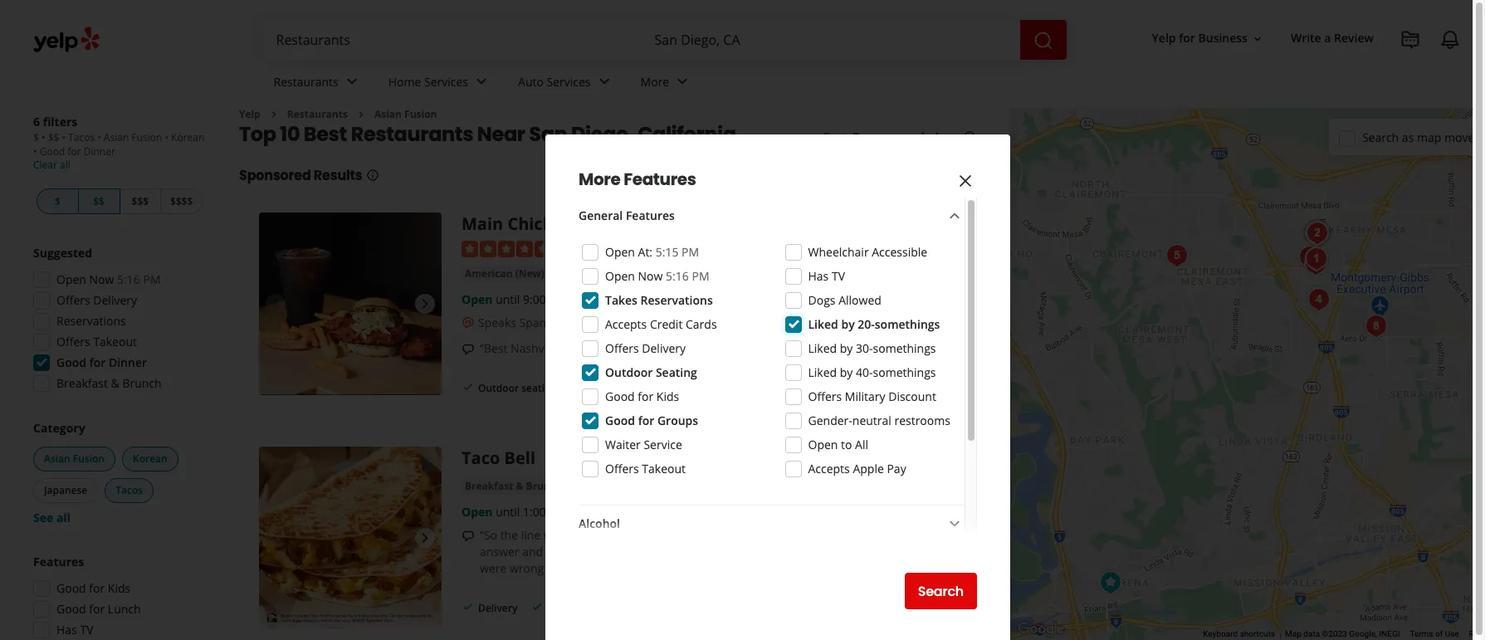 Task type: locate. For each thing, give the bounding box(es) containing it.
features
[[624, 168, 696, 191], [626, 208, 675, 223], [33, 554, 84, 570]]

by left 20- at right
[[842, 316, 855, 332]]

tv down 'good for lunch'
[[80, 622, 93, 638]]

taco
[[462, 447, 500, 469]]

keyboard shortcuts
[[1204, 630, 1276, 639]]

taco bell link
[[462, 447, 536, 469]]

liked down more
[[809, 365, 837, 380]]

1 horizontal spatial kids
[[657, 389, 680, 404]]

1 vertical spatial korean
[[133, 452, 167, 466]]

0 vertical spatial until
[[496, 291, 520, 307]]

1 previous image from the top
[[266, 294, 286, 314]]

review
[[1335, 30, 1375, 46]]

accessible
[[872, 244, 928, 260]]

a right 'write'
[[1325, 30, 1332, 46]]

5:16 inside the more features dialog
[[666, 268, 689, 284]]

somethings for 30-
[[873, 341, 936, 356]]

$ down 6 on the top left
[[33, 130, 39, 145]]

0 vertical spatial accepts
[[605, 316, 647, 332]]

category
[[33, 420, 85, 436]]

1 vertical spatial 16 checkmark v2 image
[[462, 601, 475, 614]]

16 checkmark v2 image
[[462, 381, 475, 394], [462, 601, 475, 614]]

$
[[33, 130, 39, 145], [55, 194, 60, 208]]

until down "breakfast & brunch" button
[[496, 504, 520, 520]]

$$ button
[[79, 189, 120, 214]]

$$ right $ button
[[93, 194, 105, 208]]

outdoor down in on the left of the page
[[605, 365, 653, 380]]

am
[[549, 504, 567, 520]]

24 chevron down v2 image inside alcohol dropdown button
[[945, 514, 965, 534]]

chicken inside "button"
[[558, 266, 598, 281]]

liked down dogs
[[809, 316, 839, 332]]

restaurants inside business categories element
[[274, 74, 339, 89]]

2 16 checkmark v2 image from the top
[[462, 601, 475, 614]]

1 horizontal spatial outdoor
[[605, 365, 653, 380]]

by for 30-
[[840, 341, 853, 356]]

1 horizontal spatial breakfast
[[465, 479, 514, 494]]

outdoor down "best
[[478, 381, 519, 395]]

terms of use
[[1411, 630, 1460, 639]]

1 horizontal spatial has
[[809, 268, 829, 284]]

0 horizontal spatial 5:16
[[117, 272, 140, 287]]

korean up 'tacos' button
[[133, 452, 167, 466]]

4.3 star rating image
[[462, 241, 551, 257]]

somethings
[[875, 316, 940, 332], [873, 341, 936, 356], [873, 365, 936, 380]]

0 vertical spatial all
[[60, 158, 70, 172]]

0 vertical spatial has tv
[[809, 268, 845, 284]]

fusion
[[405, 107, 437, 121], [132, 130, 162, 145], [73, 452, 105, 466]]

2 horizontal spatial got
[[794, 544, 811, 560]]

somethings down liked by 20-somethings
[[873, 341, 936, 356]]

outdoor for outdoor seating
[[605, 365, 653, 380]]

open now 5:16 pm inside the more features dialog
[[605, 268, 710, 284]]

good down filters
[[40, 145, 65, 159]]

good up waiter at the left
[[605, 413, 635, 429]]

and down line
[[523, 544, 543, 560]]

all right clear
[[60, 158, 70, 172]]

reservations up 'locally owned & operated'
[[641, 292, 713, 308]]

0 horizontal spatial brunch
[[122, 375, 162, 391]]

16 checkmark v2 image for start
[[462, 381, 475, 394]]

to left all
[[841, 437, 853, 453]]

home
[[388, 74, 421, 89]]

cross street image
[[1299, 248, 1333, 281]]

& down good for dinner
[[111, 375, 119, 391]]

restrooms
[[895, 413, 951, 429]]

linda vista
[[707, 266, 765, 282]]

discount
[[889, 389, 937, 404]]

24 chevron down v2 image left auto
[[472, 72, 492, 92]]

has tv
[[809, 268, 845, 284], [56, 622, 93, 638]]

2 services from the left
[[547, 74, 591, 89]]

somethings for 40-
[[873, 365, 936, 380]]

previous image
[[266, 294, 286, 314], [266, 528, 286, 548]]

0 vertical spatial by
[[842, 316, 855, 332]]

fusion inside button
[[73, 452, 105, 466]]

to
[[841, 437, 853, 453], [650, 528, 661, 543], [919, 528, 930, 543], [690, 544, 701, 560]]

asian down the category
[[44, 452, 70, 466]]

the up answer
[[501, 528, 518, 543]]

accepts for accepts credit cards
[[605, 316, 647, 332]]

short
[[568, 528, 597, 543]]

24 chevron down v2 image up 16 chevron right v2 icon
[[342, 72, 362, 92]]

0 vertical spatial breakfast
[[56, 375, 108, 391]]

line
[[521, 528, 541, 543]]

search down "things"
[[918, 582, 964, 601]]

1 horizontal spatial i
[[663, 544, 666, 560]]

24 chevron down v2 image inside 'home services' link
[[472, 72, 492, 92]]

1 vertical spatial features
[[626, 208, 675, 223]]

0 horizontal spatial has tv
[[56, 622, 93, 638]]

fusion up $$$
[[132, 130, 162, 145]]

1 horizontal spatial tacos
[[116, 483, 143, 497]]

yelp inside button
[[1152, 30, 1177, 46]]

offers military discount
[[809, 389, 937, 404]]

1 horizontal spatial has tv
[[809, 268, 845, 284]]

0 vertical spatial somethings
[[875, 316, 940, 332]]

yelp for business button
[[1146, 24, 1272, 54]]

0 horizontal spatial offers delivery
[[56, 292, 137, 308]]

close image
[[956, 171, 976, 191]]

second
[[877, 528, 916, 543]]

good for kids down outdoor seating
[[605, 389, 680, 404]]

a up few
[[868, 528, 874, 543]]

24 chevron down v2 image inside the general features 'dropdown button'
[[945, 206, 965, 226]]

tacos inside 'tacos' button
[[116, 483, 143, 497]]

24 chevron down v2 image up the california on the left of page
[[673, 72, 693, 92]]

1 vertical spatial liked
[[809, 341, 837, 356]]

1 vertical spatial $
[[55, 194, 60, 208]]

1 vertical spatial slideshow element
[[259, 447, 442, 630]]

2 vertical spatial fusion
[[73, 452, 105, 466]]

16 locally owned v2 image
[[583, 316, 596, 329]]

16 checkmark v2 image down outdoor seating
[[639, 381, 653, 394]]

liked left 30-
[[809, 341, 837, 356]]

1 vertical spatial breakfast & brunch
[[465, 479, 562, 494]]

outdoor inside the more features dialog
[[605, 365, 653, 380]]

1 horizontal spatial 16 checkmark v2 image
[[570, 381, 583, 394]]

delivery down 'were'
[[478, 601, 518, 615]]

1 16 checkmark v2 image from the top
[[462, 381, 475, 394]]

1 horizontal spatial yelp
[[1152, 30, 1177, 46]]

and up order.
[[600, 528, 620, 543]]

search for search as map moves
[[1363, 129, 1400, 145]]

few
[[872, 544, 891, 560]]

yelp for 'yelp' link
[[239, 107, 261, 121]]

good up 'good for lunch'
[[56, 581, 86, 596]]

has tv up dogs
[[809, 268, 845, 284]]

brunch down good for dinner
[[122, 375, 162, 391]]

0 horizontal spatial fusion
[[73, 452, 105, 466]]

map
[[1286, 630, 1302, 639]]

now inside the more features dialog
[[638, 268, 663, 284]]

search left as
[[1363, 129, 1400, 145]]

spanish
[[520, 315, 562, 330]]

until for bell
[[496, 504, 520, 520]]

speaks
[[478, 315, 517, 330]]

korean inside 6 filters $ • $$ • tacos • asian fusion • korean • good for dinner clear all
[[171, 130, 205, 145]]

pelicana chicken image
[[1294, 241, 1327, 274]]

1 horizontal spatial 24 chevron down v2 image
[[673, 72, 693, 92]]

liked for liked by 40-somethings
[[809, 365, 837, 380]]

1 vertical spatial accepts
[[809, 461, 850, 477]]

1 vertical spatial search
[[918, 582, 964, 601]]

1 vertical spatial tv
[[80, 622, 93, 638]]

0 vertical spatial kids
[[657, 389, 680, 404]]

$$ inside button
[[93, 194, 105, 208]]

group
[[28, 245, 206, 397], [30, 420, 206, 527], [28, 554, 206, 640]]

16 checkmark v2 image down 16 speech v2 image
[[462, 601, 475, 614]]

chick
[[508, 213, 553, 235]]

1 horizontal spatial services
[[547, 74, 591, 89]]

see all button
[[33, 510, 71, 526]]

tv down the wheelchair
[[832, 268, 845, 284]]

brunch up 1:00
[[526, 479, 562, 494]]

1 services from the left
[[424, 74, 468, 89]]

asian fusion down home
[[375, 107, 437, 121]]

16 chevron right v2 image
[[355, 108, 368, 121]]

services
[[424, 74, 468, 89], [547, 74, 591, 89]]

2 previous image from the top
[[266, 528, 286, 548]]

services right home
[[424, 74, 468, 89]]

until down the american (new) link
[[496, 291, 520, 307]]

repo link
[[1470, 630, 1486, 639]]

1 horizontal spatial reservations
[[641, 292, 713, 308]]

got down speaker
[[669, 544, 687, 560]]

i right the when
[[663, 544, 666, 560]]

delivery up good for dinner
[[93, 292, 137, 308]]

1 horizontal spatial $$
[[93, 194, 105, 208]]

search inside button
[[918, 582, 964, 601]]

songhak korean bbq - san diego image
[[1301, 217, 1334, 250]]

steamy piggy image
[[1301, 217, 1334, 250]]

features down see all
[[33, 554, 84, 570]]

16 info v2 image
[[963, 131, 977, 144]]

"best
[[480, 340, 508, 356]]

things
[[894, 544, 927, 560]]

open now 5:16 pm
[[605, 268, 710, 284], [56, 272, 161, 287]]

restaurants link
[[260, 60, 375, 108], [287, 107, 348, 121]]

1 vertical spatial has
[[56, 622, 77, 638]]

has up dogs
[[809, 268, 829, 284]]

1 vertical spatial by
[[840, 341, 853, 356]]

24 chevron down v2 image inside auto services link
[[594, 72, 614, 92]]

repo
[[1470, 630, 1486, 639]]

features up general features
[[624, 168, 696, 191]]

korean inside button
[[133, 452, 167, 466]]

0 horizontal spatial breakfast & brunch
[[56, 375, 162, 391]]

restaurants link right 16 chevron right v2 image
[[287, 107, 348, 121]]

2 until from the top
[[496, 504, 520, 520]]

more inside dialog
[[579, 168, 621, 191]]

good for dinner
[[56, 355, 147, 370]]

0 vertical spatial previous image
[[266, 294, 286, 314]]

breakfast inside button
[[465, 479, 514, 494]]

was
[[544, 528, 565, 543]]

& right owned
[[679, 315, 687, 330]]

kids
[[657, 389, 680, 404], [108, 581, 131, 596]]

accepts down open to all
[[809, 461, 850, 477]]

2 vertical spatial asian
[[44, 452, 70, 466]]

10
[[280, 121, 300, 148]]

tacos down filters
[[68, 130, 95, 145]]

24 chevron down v2 image inside more link
[[673, 72, 693, 92]]

1 horizontal spatial fusion
[[132, 130, 162, 145]]

to up the when
[[650, 528, 661, 543]]

$$$ button
[[120, 189, 161, 214]]

sponsored
[[239, 166, 311, 186]]

16 info v2 image
[[366, 169, 379, 182]]

1 horizontal spatial now
[[638, 268, 663, 284]]

my down took
[[814, 544, 831, 560]]

i
[[623, 528, 627, 543], [663, 544, 666, 560]]

google,
[[1350, 630, 1378, 639]]

asian up $$ button
[[104, 130, 129, 145]]

more up general
[[579, 168, 621, 191]]

16 chevron down v2 image
[[1252, 32, 1265, 45]]

2 liked from the top
[[809, 341, 837, 356]]

liked for liked by 20-somethings
[[809, 316, 839, 332]]

american
[[465, 266, 513, 281]]

kids inside the more features dialog
[[657, 389, 680, 404]]

0 vertical spatial more
[[641, 74, 670, 89]]

sandwiches link
[[635, 266, 700, 282]]

1 liked from the top
[[809, 316, 839, 332]]

services for home services
[[424, 74, 468, 89]]

$ inside button
[[55, 194, 60, 208]]

accepts apple pay
[[809, 461, 907, 477]]

24 chevron down v2 image
[[342, 72, 362, 92], [673, 72, 693, 92]]

and
[[600, 528, 620, 543], [523, 544, 543, 560], [770, 544, 791, 560]]

tacos down the korean button
[[116, 483, 143, 497]]

2 vertical spatial by
[[840, 365, 853, 380]]

1 horizontal spatial my
[[814, 544, 831, 560]]

has down 'good for lunch'
[[56, 622, 77, 638]]

2 vertical spatial liked
[[809, 365, 837, 380]]

kids up lunch
[[108, 581, 131, 596]]

more link
[[818, 340, 849, 356]]

taco bell image
[[259, 447, 442, 630]]

0 horizontal spatial and
[[523, 544, 543, 560]]

1 until from the top
[[496, 291, 520, 307]]

pm for takes reservations
[[682, 244, 699, 260]]

takeout up good for dinner
[[93, 334, 137, 350]]

more up the california on the left of page
[[641, 74, 670, 89]]

open until 9:00 pm
[[462, 291, 567, 307]]

24 chevron down v2 image right "second"
[[945, 514, 965, 534]]

speaks spanish
[[478, 315, 562, 330]]

"so
[[480, 528, 498, 543]]

1 24 chevron down v2 image from the left
[[342, 72, 362, 92]]

& inside button
[[516, 479, 524, 494]]

services for auto services
[[547, 74, 591, 89]]

0 vertical spatial main chick hot chicken image
[[259, 213, 442, 396]]

delivery down in on the left of the page
[[587, 381, 626, 395]]

alcohol
[[579, 516, 620, 532]]

2 horizontal spatial &
[[679, 315, 687, 330]]

1 vertical spatial breakfast
[[465, 479, 514, 494]]

open until 1:00 am
[[462, 504, 567, 520]]

2 slideshow element from the top
[[259, 447, 442, 630]]

outdoor for outdoor seating
[[478, 381, 519, 395]]

slideshow element
[[259, 213, 442, 396], [259, 447, 442, 630]]

1 vertical spatial somethings
[[873, 341, 936, 356]]

asian inside asian fusion button
[[44, 452, 70, 466]]

1 vertical spatial until
[[496, 504, 520, 520]]

kids down seating on the left bottom
[[657, 389, 680, 404]]

quick.
[[764, 528, 796, 543]]

breakfast & brunch up "open until 1:00 am"
[[465, 479, 562, 494]]

services right auto
[[547, 74, 591, 89]]

0 horizontal spatial tv
[[80, 622, 93, 638]]

1 vertical spatial tacos
[[116, 483, 143, 497]]

offers delivery down suggested
[[56, 292, 137, 308]]

2 24 chevron down v2 image from the left
[[673, 72, 693, 92]]

group containing category
[[30, 420, 206, 527]]

more features
[[579, 168, 696, 191]]

1 vertical spatial asian fusion
[[44, 452, 105, 466]]

0 vertical spatial korean
[[171, 130, 205, 145]]

0 horizontal spatial i
[[623, 528, 627, 543]]

features inside 'dropdown button'
[[626, 208, 675, 223]]

1 vertical spatial chicken
[[558, 266, 598, 281]]

0 vertical spatial 16 checkmark v2 image
[[462, 381, 475, 394]]

by left 40-
[[840, 365, 853, 380]]

1 vertical spatial offers delivery
[[605, 341, 686, 356]]

offers takeout
[[56, 334, 137, 350], [605, 461, 686, 477]]

0 vertical spatial reservations
[[641, 292, 713, 308]]

now down suggested
[[89, 272, 114, 287]]

asian fusion up japanese
[[44, 452, 105, 466]]

offers down suggested
[[56, 292, 90, 308]]

3 liked from the top
[[809, 365, 837, 380]]

by left 30-
[[840, 341, 853, 356]]

excluded)"
[[759, 340, 815, 356]]

0 horizontal spatial offers takeout
[[56, 334, 137, 350]]

delivery down the credit
[[642, 341, 686, 356]]

1 horizontal spatial main chick hot chicken image
[[1094, 566, 1127, 600]]

yelp left business on the right of page
[[1152, 30, 1177, 46]]

brunch inside button
[[526, 479, 562, 494]]

1 horizontal spatial asian fusion
[[375, 107, 437, 121]]

2 vertical spatial &
[[516, 479, 524, 494]]

more inside business categories element
[[641, 74, 670, 89]]

main chick hot chicken image
[[259, 213, 442, 396], [1094, 566, 1127, 600]]

pm for "best nashville chicken in the west. combo 1 (drink excluded)"
[[549, 291, 567, 307]]

home services
[[388, 74, 468, 89]]

auto
[[518, 74, 544, 89]]

next image
[[415, 528, 435, 548]]

1 vertical spatial $$
[[93, 194, 105, 208]]

liked
[[809, 316, 839, 332], [809, 341, 837, 356], [809, 365, 837, 380]]

1 vertical spatial yelp
[[239, 107, 261, 121]]

delivery
[[93, 292, 137, 308], [642, 341, 686, 356], [587, 381, 626, 395], [478, 601, 518, 615]]

dinner inside 6 filters $ • $$ • tacos • asian fusion • korean • good for dinner clear all
[[84, 145, 115, 159]]

1 horizontal spatial 5:16
[[666, 268, 689, 284]]

0 horizontal spatial main chick hot chicken image
[[259, 213, 442, 396]]

0 vertical spatial offers delivery
[[56, 292, 137, 308]]

all
[[60, 158, 70, 172], [56, 510, 71, 526]]

has inside the more features dialog
[[809, 268, 829, 284]]

open now 5:16 pm down suggested
[[56, 272, 161, 287]]

1 horizontal spatial accepts
[[809, 461, 850, 477]]

0 horizontal spatial services
[[424, 74, 468, 89]]

reviews)
[[604, 240, 649, 255]]

and down quick. at right bottom
[[770, 544, 791, 560]]

0 vertical spatial group
[[28, 245, 206, 397]]

open at: 5:15 pm
[[605, 244, 699, 260]]

restaurants up 16 chevron right v2 image
[[274, 74, 339, 89]]

liked by 30-somethings
[[809, 341, 936, 356]]

all right the see
[[56, 510, 71, 526]]

all
[[856, 437, 869, 453]]

more for more features
[[579, 168, 621, 191]]

tv inside the more features dialog
[[832, 268, 845, 284]]

fusion up japanese
[[73, 452, 105, 466]]

0 horizontal spatial good for kids
[[56, 581, 131, 596]]

1 horizontal spatial breakfast & brunch
[[465, 479, 562, 494]]

top 10 best restaurants near san diego, california
[[239, 121, 736, 148]]

offers takeout up good for dinner
[[56, 334, 137, 350]]

2 vertical spatial group
[[28, 554, 206, 640]]

for inside 6 filters $ • $$ • tacos • asian fusion • korean • good for dinner clear all
[[68, 145, 81, 159]]

outdoor
[[605, 365, 653, 380], [478, 381, 519, 395]]

1 horizontal spatial open now 5:16 pm
[[605, 268, 710, 284]]

locally owned & operated
[[599, 315, 740, 330]]

1 vertical spatial has tv
[[56, 622, 93, 638]]

0 horizontal spatial reservations
[[56, 313, 126, 329]]

16 checkmark v2 image
[[570, 381, 583, 394], [639, 381, 653, 394], [531, 601, 544, 614]]

1 horizontal spatial korean
[[171, 130, 205, 145]]

more
[[818, 340, 849, 356]]

1 slideshow element from the top
[[259, 213, 442, 396]]

2 horizontal spatial fusion
[[405, 107, 437, 121]]

got up the when
[[630, 528, 647, 543]]

korean button
[[122, 447, 178, 472]]

i up order.
[[623, 528, 627, 543]]

0 vertical spatial chicken
[[592, 213, 658, 235]]

1 horizontal spatial good for kids
[[605, 389, 680, 404]]

open to all
[[809, 437, 869, 453]]

yelp left 16 chevron right v2 image
[[239, 107, 261, 121]]

previous image for taco bell
[[266, 528, 286, 548]]

somethings for 20-
[[875, 316, 940, 332]]

24 chevron down v2 image
[[472, 72, 492, 92], [594, 72, 614, 92], [945, 206, 965, 226], [945, 514, 965, 534]]

0 vertical spatial yelp
[[1152, 30, 1177, 46]]

None search field
[[263, 20, 1070, 60]]

military
[[845, 389, 886, 404]]

6
[[33, 114, 40, 130]]

0 vertical spatial $
[[33, 130, 39, 145]]

1 horizontal spatial search
[[1363, 129, 1400, 145]]

for
[[1180, 30, 1196, 46], [68, 145, 81, 159], [89, 355, 106, 370], [638, 389, 654, 404], [638, 413, 655, 429], [89, 581, 105, 596], [89, 601, 105, 617]]

1 vertical spatial fusion
[[132, 130, 162, 145]]

reservations up good for dinner
[[56, 313, 126, 329]]

chicken up "reviews)"
[[592, 213, 658, 235]]

to down speaker
[[690, 544, 701, 560]]

24 chevron down v2 image down close icon
[[945, 206, 965, 226]]

of
[[1436, 630, 1444, 639]]

search button
[[905, 573, 978, 610]]

1 horizontal spatial brunch
[[526, 479, 562, 494]]

9:00
[[523, 291, 546, 307]]

map region
[[874, 0, 1486, 640]]



Task type: describe. For each thing, give the bounding box(es) containing it.
google image
[[1014, 619, 1069, 640]]

0 vertical spatial brunch
[[122, 375, 162, 391]]

inegi
[[1380, 630, 1401, 639]]

dogs
[[809, 292, 836, 308]]

6 filters $ • $$ • tacos • asian fusion • korean • good for dinner clear all
[[33, 114, 205, 172]]

more features dialog
[[0, 0, 1486, 640]]

order.
[[592, 544, 625, 560]]

owned
[[639, 315, 676, 330]]

open up "so
[[462, 504, 493, 520]]

1 horizontal spatial and
[[600, 528, 620, 543]]

get directions link
[[834, 590, 957, 626]]

offers down waiter at the left
[[605, 461, 639, 477]]

2 vertical spatial features
[[33, 554, 84, 570]]

24 chevron down v2 image for restaurants
[[342, 72, 362, 92]]

by for 20-
[[842, 316, 855, 332]]

business categories element
[[260, 60, 1486, 108]]

1 horizontal spatial got
[[669, 544, 687, 560]]

fusion inside 6 filters $ • $$ • tacos • asian fusion • korean • good for dinner clear all
[[132, 130, 162, 145]]

flama llama image
[[1300, 243, 1333, 276]]

16 chevron right v2 image
[[267, 108, 281, 121]]

jomaru korean hot pot image
[[1301, 217, 1334, 250]]

0 vertical spatial &
[[679, 315, 687, 330]]

use
[[1446, 630, 1460, 639]]

1 vertical spatial kids
[[108, 581, 131, 596]]

5:15
[[656, 244, 679, 260]]

write a review link
[[1285, 24, 1381, 54]]

open up 16 speaks spanish v2 icon
[[462, 291, 493, 307]]

service
[[644, 437, 683, 453]]

linda
[[707, 266, 736, 282]]

search image
[[1034, 30, 1054, 50]]

offers takeout inside the more features dialog
[[605, 461, 686, 477]]

as
[[1403, 129, 1415, 145]]

wrong
[[510, 561, 544, 577]]

pay
[[887, 461, 907, 477]]

chicken shop link
[[555, 266, 628, 282]]

0 vertical spatial asian fusion
[[375, 107, 437, 121]]

general features
[[579, 208, 675, 223]]

map
[[1418, 129, 1442, 145]]

groups
[[658, 413, 699, 429]]

features for general features
[[626, 208, 675, 223]]

1 vertical spatial &
[[111, 375, 119, 391]]

offers up good for dinner
[[56, 334, 90, 350]]

woomiok image
[[1303, 283, 1336, 316]]

20-
[[858, 316, 875, 332]]

mike's red tacos image
[[1161, 239, 1194, 272]]

until for chick
[[496, 291, 520, 307]]

the down speaker
[[704, 544, 722, 560]]

california
[[638, 121, 736, 148]]

restaurants down home
[[351, 121, 474, 148]]

notifications image
[[1441, 30, 1461, 50]]

speaker
[[685, 528, 728, 543]]

$$$$ button
[[161, 189, 203, 214]]

takeout down seating on the left bottom
[[656, 381, 695, 395]]

"best nashville chicken in the west. combo 1 (drink excluded)" more
[[480, 340, 849, 356]]

bell
[[505, 447, 536, 469]]

keyboard
[[1204, 630, 1238, 639]]

0 horizontal spatial now
[[89, 272, 114, 287]]

1
[[714, 340, 721, 356]]

1 vertical spatial a
[[868, 528, 874, 543]]

0 vertical spatial offers takeout
[[56, 334, 137, 350]]

waiter
[[605, 437, 641, 453]]

features for more features
[[624, 168, 696, 191]]

general features button
[[579, 206, 965, 228]]

more for more
[[641, 74, 670, 89]]

seating
[[522, 381, 557, 395]]

16 checkmark v2 image for get directions
[[531, 601, 544, 614]]

business
[[1199, 30, 1248, 46]]

took
[[809, 528, 833, 543]]

0 horizontal spatial open now 5:16 pm
[[56, 272, 161, 287]]

for inside "yelp for business" button
[[1180, 30, 1196, 46]]

good for lunch
[[56, 601, 141, 617]]

moves
[[1445, 129, 1481, 145]]

japanese
[[44, 483, 87, 497]]

breakfast & brunch inside group
[[56, 375, 162, 391]]

24 chevron down v2 image for auto
[[594, 72, 614, 92]]

auto services
[[518, 74, 591, 89]]

wheelchair
[[809, 244, 869, 260]]

reservations inside the more features dialog
[[641, 292, 713, 308]]

yelp link
[[239, 107, 261, 121]]

tacos inside 6 filters $ • $$ • tacos • asian fusion • korean • good for dinner clear all
[[68, 130, 95, 145]]

delivery inside the more features dialog
[[642, 341, 686, 356]]

1 vertical spatial good for kids
[[56, 581, 131, 596]]

0 vertical spatial a
[[1325, 30, 1332, 46]]

16 checkmark v2 image for start order
[[570, 381, 583, 394]]

$$ inside 6 filters $ • $$ • tacos • asian fusion • korean • good for dinner clear all
[[48, 130, 59, 145]]

start order link
[[854, 370, 957, 406]]

2 vertical spatial a
[[862, 544, 869, 560]]

shop
[[600, 266, 625, 281]]

open up shop
[[605, 244, 635, 260]]

24 chevron down v2 image for general
[[945, 206, 965, 226]]

breakfast & brunch link
[[462, 479, 566, 495]]

order
[[904, 378, 941, 398]]

takes
[[605, 292, 638, 308]]

liked for liked by 30-somethings
[[809, 341, 837, 356]]

takeout inside the more features dialog
[[642, 461, 686, 477]]

liked by 40-somethings
[[809, 365, 936, 380]]

1:00
[[523, 504, 546, 520]]

clear
[[33, 158, 57, 172]]

16 speaks spanish v2 image
[[462, 316, 475, 329]]

outdoor seating
[[478, 381, 557, 395]]

sandwiches button
[[635, 266, 700, 282]]

write
[[1291, 30, 1322, 46]]

1 vertical spatial all
[[56, 510, 71, 526]]

soup du jour image
[[1360, 310, 1393, 343]]

yelp for yelp for business
[[1152, 30, 1177, 46]]

user actions element
[[1139, 21, 1486, 123]]

asian inside 6 filters $ • $$ • tacos • asian fusion • korean • good for dinner clear all
[[104, 130, 129, 145]]

0 vertical spatial i
[[623, 528, 627, 543]]

asian fusion button
[[33, 447, 115, 472]]

1 my from the left
[[572, 544, 589, 560]]

(232 reviews)
[[578, 240, 649, 255]]

16 speech v2 image
[[462, 530, 475, 543]]

group containing features
[[28, 554, 206, 640]]

breakfast & brunch inside button
[[465, 479, 562, 494]]

gender-
[[809, 413, 853, 429]]

sort:
[[824, 129, 849, 145]]

at:
[[638, 244, 653, 260]]

0 vertical spatial asian
[[375, 107, 402, 121]]

data
[[1304, 630, 1321, 639]]

terms
[[1411, 630, 1434, 639]]

good inside 6 filters $ • $$ • tacos • asian fusion • korean • good for dinner clear all
[[40, 145, 65, 159]]

$$$$
[[170, 194, 193, 208]]

2 horizontal spatial and
[[770, 544, 791, 560]]

good left lunch
[[56, 601, 86, 617]]

(232
[[578, 240, 601, 255]]

projects image
[[1401, 30, 1421, 50]]

restaurants link up best
[[260, 60, 375, 108]]

open up takes
[[605, 268, 635, 284]]

has tv inside the more features dialog
[[809, 268, 845, 284]]

2 my from the left
[[814, 544, 831, 560]]

1 vertical spatial main chick hot chicken image
[[1094, 566, 1127, 600]]

delivery inside group
[[93, 292, 137, 308]]

pm for reservations
[[143, 272, 161, 287]]

good for kids inside the more features dialog
[[605, 389, 680, 404]]

2 horizontal spatial 16 checkmark v2 image
[[639, 381, 653, 394]]

good up the category
[[56, 355, 86, 370]]

24 chevron down v2 image for home
[[472, 72, 492, 92]]

american (new) button
[[462, 266, 548, 282]]

good down outdoor seating
[[605, 389, 635, 404]]

allowed
[[839, 292, 882, 308]]

by for 40-
[[840, 365, 853, 380]]

best
[[304, 121, 347, 148]]

16 speech v2 image
[[462, 343, 475, 356]]

search for search
[[918, 582, 964, 601]]

offers delivery inside the more features dialog
[[605, 341, 686, 356]]

nashville
[[511, 340, 560, 356]]

slideshow element for taco bell
[[259, 447, 442, 630]]

hot
[[557, 213, 588, 235]]

to up "things"
[[919, 528, 930, 543]]

0 vertical spatial fusion
[[405, 107, 437, 121]]

japanese button
[[33, 478, 98, 503]]

$ button
[[37, 189, 79, 214]]

the left speaker
[[664, 528, 682, 543]]

takeout down i…"
[[548, 601, 587, 615]]

24 chevron down v2 image for more
[[673, 72, 693, 92]]

the right in on the left of the page
[[620, 340, 638, 356]]

next image
[[415, 294, 435, 314]]

cards
[[686, 316, 717, 332]]

when
[[628, 544, 660, 560]]

open down suggested
[[56, 272, 86, 287]]

so
[[547, 561, 560, 577]]

16 checkmark v2 image for get
[[462, 601, 475, 614]]

get
[[850, 599, 873, 618]]

accepts for accepts apple pay
[[809, 461, 850, 477]]

directions
[[876, 599, 941, 618]]

offers down locally
[[605, 341, 639, 356]]

to inside the more features dialog
[[841, 437, 853, 453]]

$ inside 6 filters $ • $$ • tacos • asian fusion • korean • good for dinner clear all
[[33, 130, 39, 145]]

0 horizontal spatial got
[[630, 528, 647, 543]]

slideshow element for main chick hot chicken
[[259, 213, 442, 396]]

diego,
[[571, 121, 634, 148]]

combo
[[672, 340, 711, 356]]

results
[[314, 166, 363, 186]]

liked by 20-somethings
[[809, 316, 940, 332]]

1 vertical spatial dinner
[[109, 355, 147, 370]]

sponsored results
[[239, 166, 363, 186]]

offers up gender-
[[809, 389, 842, 404]]

previous image for main chick hot chicken
[[266, 294, 286, 314]]

all inside 6 filters $ • $$ • tacos • asian fusion • korean • good for dinner clear all
[[60, 158, 70, 172]]

top
[[239, 121, 276, 148]]

group containing suggested
[[28, 245, 206, 397]]

neutral
[[853, 413, 892, 429]]

get directions
[[850, 599, 941, 618]]

0 horizontal spatial breakfast
[[56, 375, 108, 391]]

more link
[[628, 60, 706, 108]]

open down gender-
[[809, 437, 838, 453]]

shortcuts
[[1241, 630, 1276, 639]]

asian fusion inside button
[[44, 452, 105, 466]]

facing east noodle & bar image
[[1300, 218, 1333, 251]]

restaurants right 16 chevron right v2 image
[[287, 107, 348, 121]]



Task type: vqa. For each thing, say whether or not it's contained in the screenshot.
HVAC Services Special Photos
no



